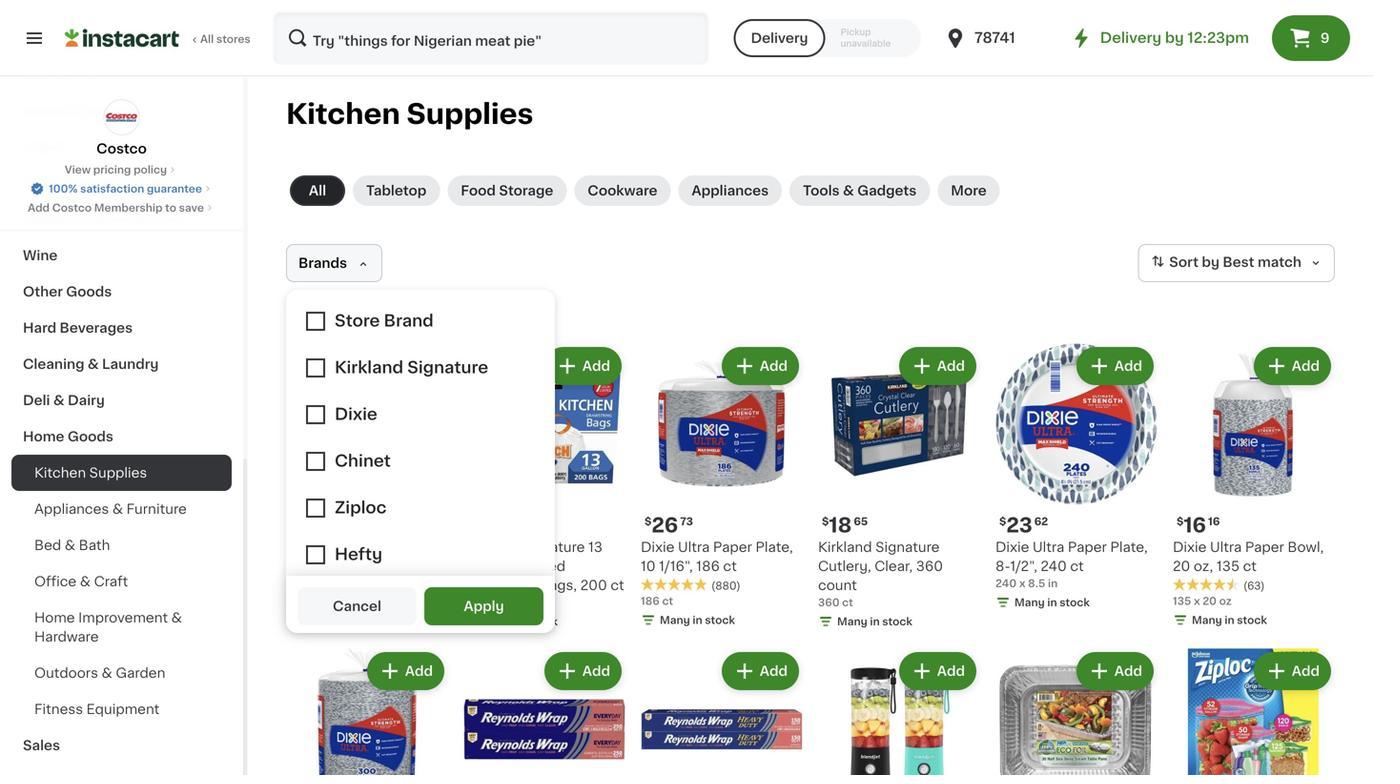 Task type: vqa. For each thing, say whether or not it's contained in the screenshot.
Eggplant's the Add
no



Task type: describe. For each thing, give the bounding box(es) containing it.
x inside kirkland signature flex- tech kitchen bags, 200 x 13 gal 200 x 13 gal
[[310, 597, 316, 608]]

cleaning & laundry link
[[11, 346, 232, 382]]

1/16",
[[659, 560, 693, 573]]

ultra for 16
[[1210, 541, 1242, 554]]

beer & cider link
[[11, 92, 232, 129]]

& for dairy
[[53, 394, 64, 407]]

fitness
[[34, 703, 83, 716]]

deli
[[23, 394, 50, 407]]

cutlery,
[[818, 560, 871, 573]]

craft
[[94, 575, 128, 588]]

signature for $
[[876, 541, 940, 554]]

more
[[951, 184, 987, 197]]

x
[[286, 579, 295, 592]]

1 vertical spatial 186
[[641, 596, 660, 606]]

home goods
[[23, 430, 113, 443]]

26
[[652, 515, 678, 535]]

in down the 1/16",
[[693, 615, 702, 626]]

sort by
[[1169, 256, 1220, 269]]

(880)
[[711, 581, 741, 591]]

200 down $21.14 element
[[580, 579, 607, 592]]

all stores link
[[65, 11, 252, 65]]

$ for 23
[[999, 516, 1006, 527]]

ct for 135
[[1243, 560, 1257, 573]]

tabletop
[[366, 184, 427, 197]]

apply
[[464, 600, 504, 613]]

tools & gadgets link
[[790, 175, 930, 206]]

fitness equipment
[[34, 703, 160, 716]]

& for garden
[[102, 667, 112, 680]]

9 button
[[1272, 15, 1350, 61]]

200 down x
[[286, 597, 308, 608]]

& for gadgets
[[843, 184, 854, 197]]

match
[[1258, 256, 1302, 269]]

$21.14 element
[[463, 513, 626, 538]]

oz,
[[1194, 560, 1213, 573]]

100% satisfaction guarantee
[[49, 184, 202, 194]]

all link
[[290, 175, 345, 206]]

200 down flex-
[[417, 560, 444, 573]]

ultra for 26
[[678, 541, 710, 554]]

x inside dixie ultra paper plate, 8-1/2", 240 ct 240 x 8.5 in
[[1019, 578, 1026, 589]]

goods for other goods
[[66, 285, 112, 298]]

0 vertical spatial 240
[[1041, 560, 1067, 573]]

0 vertical spatial 360
[[916, 560, 943, 573]]

many for kirkland signature 13 gallan scented drawstring bags, 200 ct
[[483, 616, 513, 627]]

best for best seller
[[292, 495, 313, 504]]

delivery for delivery by 12:23pm
[[1100, 31, 1162, 45]]

8.5
[[1028, 578, 1045, 589]]

kitchen inside kirkland signature flex- tech kitchen bags, 200 x 13 gal 200 x 13 gal
[[322, 560, 373, 573]]

garden
[[116, 667, 165, 680]]

bed
[[34, 539, 61, 552]]

0 vertical spatial costco
[[96, 142, 147, 155]]

1 horizontal spatial 20
[[1203, 596, 1217, 606]]

delivery button
[[734, 19, 825, 57]]

many for kirkland signature cutlery, clear, 360 count
[[837, 616, 867, 627]]

& for furniture
[[112, 503, 123, 516]]

tools & gadgets
[[803, 184, 917, 197]]

Best match Sort by field
[[1138, 244, 1335, 282]]

0 vertical spatial supplies
[[407, 101, 533, 128]]

kitchen supplies link
[[11, 455, 232, 491]]

plate, for dixie ultra paper plate, 10 1/16", 186 ct
[[756, 541, 793, 554]]

in inside dixie ultra paper plate, 8-1/2", 240 ct 240 x 8.5 in
[[1048, 578, 1058, 589]]

many for dixie ultra paper plate, 8-1/2", 240 ct
[[1015, 597, 1045, 608]]

& for laundry
[[88, 358, 99, 371]]

in down cancel
[[338, 616, 348, 627]]

paper for dixie ultra paper bowl, 20 oz, 135 ct
[[1245, 541, 1284, 554]]

many in stock for kirkland signature flex- tech kitchen bags, 200 x 13 gal
[[305, 616, 380, 627]]

ct for 240
[[1070, 560, 1084, 573]]

186 inside dixie ultra paper plate, 10 1/16", 186 ct
[[696, 560, 720, 573]]

ct for 186
[[723, 560, 737, 573]]

electronics link
[[11, 56, 232, 92]]

wine
[[23, 249, 58, 262]]

all stores
[[200, 34, 250, 44]]

& inside home improvement & hardware
[[171, 611, 182, 625]]

$ for 16
[[1177, 516, 1184, 527]]

$ 26 73
[[645, 515, 693, 535]]

plate, for dixie ultra paper plate, 8-1/2", 240 ct 240 x 8.5 in
[[1110, 541, 1148, 554]]

cookware
[[588, 184, 657, 197]]

0 horizontal spatial 16
[[1184, 515, 1206, 535]]

$ 18 65
[[822, 515, 868, 535]]

electronics
[[23, 68, 101, 81]]

health & personal care
[[23, 213, 183, 226]]

stores
[[216, 34, 250, 44]]

dixie ultra paper bowl, 20 oz, 135 ct
[[1173, 541, 1324, 573]]

home for home goods
[[23, 430, 64, 443]]

paper for dixie ultra paper plate, 10 1/16", 186 ct
[[713, 541, 752, 554]]

100% satisfaction guarantee button
[[30, 177, 213, 196]]

delivery by 12:23pm
[[1100, 31, 1249, 45]]

sales link
[[11, 728, 232, 764]]

in down oz
[[1225, 615, 1234, 626]]

bed & bath link
[[11, 527, 232, 564]]

stock down (880)
[[705, 615, 735, 626]]

1/2",
[[1010, 560, 1037, 573]]

add costco membership to save link
[[28, 200, 215, 216]]

home for home improvement & hardware
[[34, 611, 75, 625]]

beer & cider
[[23, 104, 111, 117]]

goods for paper goods
[[66, 176, 112, 190]]

pricing
[[93, 164, 131, 175]]

13 down $21.14 element
[[588, 541, 603, 554]]

best match
[[1223, 256, 1302, 269]]

$ 23 62
[[999, 515, 1048, 535]]

kirkland for 21
[[286, 541, 340, 554]]

23
[[1006, 515, 1032, 535]]

deli & dairy
[[23, 394, 105, 407]]

1 vertical spatial 135
[[1173, 596, 1191, 606]]

health & personal care link
[[11, 201, 232, 237]]

all for all stores
[[200, 34, 214, 44]]

many in stock for kirkland signature cutlery, clear, 360 count
[[837, 616, 912, 627]]

food storage link
[[447, 175, 567, 206]]

200 down drawstring
[[463, 597, 485, 608]]

drawstring
[[463, 579, 536, 592]]

to
[[165, 203, 176, 213]]

signature inside kirkland signature 13 gallan scented drawstring bags, 200 ct 200 x 13 gal
[[521, 541, 585, 554]]

dixie ultra paper plate, 10 1/16", 186 ct
[[641, 541, 793, 573]]

8-
[[996, 560, 1010, 573]]

costco logo image
[[103, 99, 140, 135]]

cleaning & laundry
[[23, 358, 159, 371]]

& for craft
[[80, 575, 91, 588]]

instacart logo image
[[65, 27, 179, 50]]

hard beverages
[[23, 321, 133, 335]]

save
[[179, 203, 204, 213]]

cancel
[[333, 600, 381, 613]]

0 horizontal spatial 360
[[818, 597, 840, 608]]

78741 button
[[944, 11, 1058, 65]]

in down the kirkland signature cutlery, clear, 360 count 360 ct
[[870, 616, 880, 627]]

product group containing 26
[[641, 343, 803, 632]]

clear,
[[875, 560, 913, 573]]

satisfaction
[[80, 184, 144, 194]]

1 vertical spatial 240
[[996, 578, 1017, 589]]

cookware link
[[574, 175, 671, 206]]

health
[[23, 213, 69, 226]]

186 ct
[[641, 596, 673, 606]]

13 down drawstring
[[496, 597, 508, 608]]

62
[[1034, 516, 1048, 527]]

many down 186 ct
[[660, 615, 690, 626]]



Task type: locate. For each thing, give the bounding box(es) containing it.
plate, inside dixie ultra paper plate, 8-1/2", 240 ct 240 x 8.5 in
[[1110, 541, 1148, 554]]

2 horizontal spatial kirkland
[[818, 541, 872, 554]]

13 right x
[[299, 579, 313, 592]]

bath
[[79, 539, 110, 552]]

kirkland for $
[[818, 541, 872, 554]]

Search field
[[275, 13, 707, 63]]

0 vertical spatial kitchen
[[286, 101, 400, 128]]

costco
[[96, 142, 147, 155], [52, 203, 92, 213]]

costco down 100%
[[52, 203, 92, 213]]

1 horizontal spatial 186
[[696, 560, 720, 573]]

kitchen supplies up the appliances & furniture
[[34, 466, 147, 480]]

goods down the view
[[66, 176, 112, 190]]

(63)
[[1243, 581, 1265, 591]]

240 up 8.5
[[1041, 560, 1067, 573]]

0 vertical spatial bags,
[[377, 560, 414, 573]]

many in stock down apply
[[483, 616, 558, 627]]

all inside "link"
[[200, 34, 214, 44]]

kirkland inside the kirkland signature cutlery, clear, 360 count 360 ct
[[818, 541, 872, 554]]

paper inside 'link'
[[23, 176, 63, 190]]

home up hardware
[[34, 611, 75, 625]]

200
[[417, 560, 444, 573], [580, 579, 607, 592], [286, 597, 308, 608], [463, 597, 485, 608]]

& for cider
[[58, 104, 70, 117]]

all left stores
[[200, 34, 214, 44]]

0 horizontal spatial delivery
[[751, 31, 808, 45]]

kirkland up cutlery,
[[818, 541, 872, 554]]

1 vertical spatial home
[[34, 611, 75, 625]]

0 horizontal spatial 240
[[996, 578, 1017, 589]]

& left garden
[[102, 667, 112, 680]]

paper goods
[[23, 176, 112, 190]]

other goods
[[23, 285, 112, 298]]

240 down "8-"
[[996, 578, 1017, 589]]

1 vertical spatial kitchen
[[34, 466, 86, 480]]

2 horizontal spatial signature
[[876, 541, 940, 554]]

costco up view pricing policy link
[[96, 142, 147, 155]]

3 dixie from the left
[[1173, 541, 1207, 554]]

kitchen up all link
[[286, 101, 400, 128]]

best inside "field"
[[1223, 256, 1254, 269]]

78741
[[975, 31, 1015, 45]]

& inside appliances & furniture link
[[112, 503, 123, 516]]

appliances & furniture
[[34, 503, 187, 516]]

1 horizontal spatial delivery
[[1100, 31, 1162, 45]]

dixie inside dixie ultra paper plate, 10 1/16", 186 ct
[[641, 541, 675, 554]]

signature inside the kirkland signature cutlery, clear, 360 count 360 ct
[[876, 541, 940, 554]]

add button
[[369, 349, 442, 383], [546, 349, 620, 383], [724, 349, 797, 383], [901, 349, 975, 383], [1078, 349, 1152, 383], [1256, 349, 1329, 383], [369, 654, 442, 688], [546, 654, 620, 688], [724, 654, 797, 688], [901, 654, 975, 688], [1078, 654, 1152, 688], [1256, 654, 1329, 688]]

outdoors
[[34, 667, 98, 680]]

3 $ from the left
[[999, 516, 1006, 527]]

2 vertical spatial goods
[[68, 430, 113, 443]]

x down tech
[[310, 597, 316, 608]]

& for personal
[[72, 213, 83, 226]]

1 horizontal spatial supplies
[[407, 101, 533, 128]]

$ inside '$ 26 73'
[[645, 516, 652, 527]]

hardware
[[34, 630, 99, 644]]

brands
[[298, 257, 347, 270]]

& right deli
[[53, 394, 64, 407]]

stock for kirkland signature cutlery, clear, 360 count
[[882, 616, 912, 627]]

0 horizontal spatial by
[[1165, 31, 1184, 45]]

outdoors & garden link
[[11, 655, 232, 691]]

$ inside $ 18 65
[[822, 516, 829, 527]]

product group
[[286, 343, 448, 633], [463, 343, 626, 633], [641, 343, 803, 632], [818, 343, 980, 633], [996, 343, 1158, 614], [1173, 343, 1335, 632], [286, 648, 448, 775], [463, 648, 626, 775], [641, 648, 803, 775], [818, 648, 980, 775], [996, 648, 1158, 775], [1173, 648, 1335, 775]]

seller
[[315, 495, 340, 504]]

73
[[680, 516, 693, 527]]

by for delivery
[[1165, 31, 1184, 45]]

x left 8.5
[[1019, 578, 1026, 589]]

0 vertical spatial 20
[[1173, 560, 1190, 573]]

2 signature from the left
[[521, 541, 585, 554]]

office
[[34, 575, 76, 588]]

bags, inside kirkland signature flex- tech kitchen bags, 200 x 13 gal 200 x 13 gal
[[377, 560, 414, 573]]

$ left "73"
[[645, 516, 652, 527]]

cleaning
[[23, 358, 84, 371]]

beer
[[23, 104, 55, 117]]

home goods link
[[11, 419, 232, 455]]

1 vertical spatial bags,
[[540, 579, 577, 592]]

1 horizontal spatial costco
[[96, 142, 147, 155]]

ultra inside dixie ultra paper bowl, 20 oz, 135 ct
[[1210, 541, 1242, 554]]

ct inside dixie ultra paper bowl, 20 oz, 135 ct
[[1243, 560, 1257, 573]]

improvement
[[78, 611, 168, 625]]

&
[[58, 104, 70, 117], [843, 184, 854, 197], [72, 213, 83, 226], [88, 358, 99, 371], [53, 394, 64, 407], [112, 503, 123, 516], [65, 539, 75, 552], [80, 575, 91, 588], [171, 611, 182, 625], [102, 667, 112, 680]]

product group containing 16
[[1173, 343, 1335, 632]]

& inside bed & bath link
[[65, 539, 75, 552]]

many in stock down the kirkland signature cutlery, clear, 360 count 360 ct
[[837, 616, 912, 627]]

12:23pm
[[1188, 31, 1249, 45]]

dixie for 26
[[641, 541, 675, 554]]

1 horizontal spatial appliances
[[692, 184, 769, 197]]

delivery inside button
[[751, 31, 808, 45]]

4 $ from the left
[[1177, 516, 1184, 527]]

0 horizontal spatial best
[[292, 495, 313, 504]]

equipment
[[86, 703, 160, 716]]

paper inside dixie ultra paper bowl, 20 oz, 135 ct
[[1245, 541, 1284, 554]]

1 horizontal spatial by
[[1202, 256, 1220, 269]]

appliances left tools
[[692, 184, 769, 197]]

$ left 65
[[822, 516, 829, 527]]

1 horizontal spatial bags,
[[540, 579, 577, 592]]

signature down $21.14 element
[[521, 541, 585, 554]]

kirkland inside kirkland signature flex- tech kitchen bags, 200 x 13 gal 200 x 13 gal
[[286, 541, 340, 554]]

dixie inside dixie ultra paper plate, 8-1/2", 240 ct 240 x 8.5 in
[[996, 541, 1029, 554]]

food storage
[[461, 184, 553, 197]]

ct inside dixie ultra paper plate, 8-1/2", 240 ct 240 x 8.5 in
[[1070, 560, 1084, 573]]

3 signature from the left
[[876, 541, 940, 554]]

many in stock down 8.5
[[1015, 597, 1090, 608]]

1 vertical spatial supplies
[[89, 466, 147, 480]]

& inside cleaning & laundry "link"
[[88, 358, 99, 371]]

ct inside kirkland signature 13 gallan scented drawstring bags, 200 ct 200 x 13 gal
[[611, 579, 624, 592]]

home improvement & hardware
[[34, 611, 182, 644]]

$ for 26
[[645, 516, 652, 527]]

kitchen
[[286, 101, 400, 128], [34, 466, 86, 480], [322, 560, 373, 573]]

0 horizontal spatial kirkland
[[286, 541, 340, 554]]

paper for dixie ultra paper plate, 8-1/2", 240 ct 240 x 8.5 in
[[1068, 541, 1107, 554]]

stock down kirkland signature 13 gallan scented drawstring bags, 200 ct 200 x 13 gal
[[528, 616, 558, 627]]

ct inside dixie ultra paper plate, 10 1/16", 186 ct
[[723, 560, 737, 573]]

1 horizontal spatial 360
[[916, 560, 943, 573]]

0 horizontal spatial supplies
[[89, 466, 147, 480]]

outdoors & garden
[[34, 667, 165, 680]]

office & craft
[[34, 575, 128, 588]]

kirkland inside kirkland signature 13 gallan scented drawstring bags, 200 ct 200 x 13 gal
[[463, 541, 517, 554]]

signature for 21
[[343, 541, 408, 554]]

bags, down flex-
[[377, 560, 414, 573]]

1 horizontal spatial dixie
[[996, 541, 1029, 554]]

oz
[[1219, 596, 1232, 606]]

in down drawstring
[[515, 616, 525, 627]]

0 vertical spatial all
[[200, 34, 214, 44]]

by right sort
[[1202, 256, 1220, 269]]

ultra inside dixie ultra paper plate, 10 1/16", 186 ct
[[678, 541, 710, 554]]

other
[[23, 285, 63, 298]]

home improvement & hardware link
[[11, 600, 232, 655]]

1 vertical spatial 20
[[1203, 596, 1217, 606]]

186 up (880)
[[696, 560, 720, 573]]

1 kirkland from the left
[[286, 541, 340, 554]]

2 dixie from the left
[[996, 541, 1029, 554]]

gal inside kirkland signature 13 gallan scented drawstring bags, 200 ct 200 x 13 gal
[[510, 597, 527, 608]]

0 horizontal spatial kitchen supplies
[[34, 466, 147, 480]]

1 dixie from the left
[[641, 541, 675, 554]]

0 vertical spatial 186
[[696, 560, 720, 573]]

0 horizontal spatial ultra
[[678, 541, 710, 554]]

16 inside $ 16 16
[[1208, 516, 1220, 527]]

2 ultra from the left
[[1033, 541, 1064, 554]]

x down drawstring
[[487, 597, 494, 608]]

1 vertical spatial appliances
[[34, 503, 109, 516]]

& right bed
[[65, 539, 75, 552]]

1 plate, from the left
[[756, 541, 793, 554]]

deli & dairy link
[[11, 382, 232, 419]]

1 $ from the left
[[645, 516, 652, 527]]

kirkland up gallan
[[463, 541, 517, 554]]

20 left oz,
[[1173, 560, 1190, 573]]

0 vertical spatial by
[[1165, 31, 1184, 45]]

0 vertical spatial home
[[23, 430, 64, 443]]

by
[[1165, 31, 1184, 45], [1202, 256, 1220, 269]]

& down beverages
[[88, 358, 99, 371]]

kirkland signature flex- tech kitchen bags, 200 x 13 gal 200 x 13 gal
[[286, 541, 444, 608]]

goods inside 'link'
[[66, 176, 112, 190]]

product group containing 18
[[818, 343, 980, 633]]

360 right clear,
[[916, 560, 943, 573]]

many in stock down cancel
[[305, 616, 380, 627]]

goods up beverages
[[66, 285, 112, 298]]

135 inside dixie ultra paper bowl, 20 oz, 135 ct
[[1217, 560, 1240, 573]]

13 left cancel
[[319, 597, 330, 608]]

more link
[[938, 175, 1000, 206]]

appliances for appliances & furniture
[[34, 503, 109, 516]]

0 horizontal spatial plate,
[[756, 541, 793, 554]]

many in stock
[[1015, 597, 1090, 608], [660, 615, 735, 626], [1192, 615, 1267, 626], [305, 616, 380, 627], [483, 616, 558, 627], [837, 616, 912, 627]]

by for sort
[[1202, 256, 1220, 269]]

service type group
[[734, 19, 921, 57]]

ultra up oz,
[[1210, 541, 1242, 554]]

0 vertical spatial appliances
[[692, 184, 769, 197]]

dairy
[[68, 394, 105, 407]]

0 horizontal spatial 135
[[1173, 596, 1191, 606]]

many in stock for dixie ultra paper plate, 8-1/2", 240 ct
[[1015, 597, 1090, 608]]

by left 12:23pm
[[1165, 31, 1184, 45]]

appliances up the bed & bath
[[34, 503, 109, 516]]

bags, down scented
[[540, 579, 577, 592]]

signature up clear,
[[876, 541, 940, 554]]

1 horizontal spatial ultra
[[1033, 541, 1064, 554]]

2 horizontal spatial dixie
[[1173, 541, 1207, 554]]

sales
[[23, 739, 60, 752]]

1 horizontal spatial 16
[[1208, 516, 1220, 527]]

all up brands
[[309, 184, 326, 197]]

many down cancel
[[305, 616, 335, 627]]

best for best match
[[1223, 256, 1254, 269]]

0 horizontal spatial bags,
[[377, 560, 414, 573]]

3 ultra from the left
[[1210, 541, 1242, 554]]

bags, inside kirkland signature 13 gallan scented drawstring bags, 200 ct 200 x 13 gal
[[540, 579, 577, 592]]

& inside deli & dairy "link"
[[53, 394, 64, 407]]

135 left oz
[[1173, 596, 1191, 606]]

supplies up food
[[407, 101, 533, 128]]

stock down cancel
[[350, 616, 380, 627]]

dixie up "8-"
[[996, 541, 1029, 554]]

0 horizontal spatial 186
[[641, 596, 660, 606]]

many down apply
[[483, 616, 513, 627]]

cancel button
[[298, 587, 417, 626]]

1 vertical spatial best
[[292, 495, 313, 504]]

ultra inside dixie ultra paper plate, 8-1/2", 240 ct 240 x 8.5 in
[[1033, 541, 1064, 554]]

1 horizontal spatial all
[[309, 184, 326, 197]]

membership
[[94, 203, 163, 213]]

appliances inside 'link'
[[692, 184, 769, 197]]

product group containing 23
[[996, 343, 1158, 614]]

many down 8.5
[[1015, 597, 1045, 608]]

360
[[916, 560, 943, 573], [818, 597, 840, 608]]

in down dixie ultra paper plate, 8-1/2", 240 ct 240 x 8.5 in
[[1047, 597, 1057, 608]]

best seller
[[292, 495, 340, 504]]

& inside office & craft link
[[80, 575, 91, 588]]

135 x 20 oz
[[1173, 596, 1232, 606]]

kitchen up cancel
[[322, 560, 373, 573]]

stock for kirkland signature flex- tech kitchen bags, 200 x 13 gal
[[350, 616, 380, 627]]

1 vertical spatial kitchen supplies
[[34, 466, 147, 480]]

home inside home improvement & hardware
[[34, 611, 75, 625]]

$ for 18
[[822, 516, 829, 527]]

None search field
[[273, 11, 709, 65]]

1 horizontal spatial best
[[1223, 256, 1254, 269]]

tools
[[803, 184, 840, 197]]

& inside 'beer & cider' link
[[58, 104, 70, 117]]

ct for 360
[[842, 597, 853, 608]]

kitchen supplies
[[286, 101, 533, 128], [34, 466, 147, 480]]

kirkland up tech
[[286, 541, 340, 554]]

apply button
[[424, 587, 544, 626]]

0 horizontal spatial appliances
[[34, 503, 109, 516]]

1 signature from the left
[[343, 541, 408, 554]]

0 horizontal spatial dixie
[[641, 541, 675, 554]]

beverages
[[60, 321, 133, 335]]

★★★★★
[[641, 578, 708, 591], [641, 578, 708, 591], [1173, 578, 1240, 591], [1173, 578, 1240, 591]]

$ left 62
[[999, 516, 1006, 527]]

stock for dixie ultra paper plate, 8-1/2", 240 ct
[[1060, 597, 1090, 608]]

many in stock down (880)
[[660, 615, 735, 626]]

in right 8.5
[[1048, 578, 1058, 589]]

& right health on the top of page
[[72, 213, 83, 226]]

$ inside "$ 23 62"
[[999, 516, 1006, 527]]

sort
[[1169, 256, 1199, 269]]

& left craft
[[80, 575, 91, 588]]

many for kirkland signature flex- tech kitchen bags, 200 x 13 gal
[[305, 616, 335, 627]]

0 horizontal spatial 20
[[1173, 560, 1190, 573]]

2 $ from the left
[[822, 516, 829, 527]]

wine link
[[11, 237, 232, 274]]

1 vertical spatial costco
[[52, 203, 92, 213]]

cider
[[73, 104, 111, 117]]

dixie ultra paper plate, 8-1/2", 240 ct 240 x 8.5 in
[[996, 541, 1148, 589]]

0 vertical spatial best
[[1223, 256, 1254, 269]]

liquor link
[[11, 129, 232, 165]]

20 inside dixie ultra paper bowl, 20 oz, 135 ct
[[1173, 560, 1190, 573]]

1 horizontal spatial signature
[[521, 541, 585, 554]]

& for bath
[[65, 539, 75, 552]]

by inside delivery by 12:23pm link
[[1165, 31, 1184, 45]]

stock down (63)
[[1237, 615, 1267, 626]]

view pricing policy
[[65, 164, 167, 175]]

1 ultra from the left
[[678, 541, 710, 554]]

ct inside the kirkland signature cutlery, clear, 360 count 360 ct
[[842, 597, 853, 608]]

many in stock down oz
[[1192, 615, 1267, 626]]

hard beverages link
[[11, 310, 232, 346]]

186 down 10 at the left bottom of page
[[641, 596, 660, 606]]

goods for home goods
[[68, 430, 113, 443]]

2 kirkland from the left
[[463, 541, 517, 554]]

signature inside kirkland signature flex- tech kitchen bags, 200 x 13 gal 200 x 13 gal
[[343, 541, 408, 554]]

best left seller at the bottom
[[292, 495, 313, 504]]

storage
[[499, 184, 553, 197]]

ultra up the 1/16",
[[678, 541, 710, 554]]

add
[[28, 203, 50, 213], [405, 359, 433, 373], [582, 359, 610, 373], [760, 359, 788, 373], [937, 359, 965, 373], [1115, 359, 1142, 373], [1292, 359, 1320, 373], [405, 665, 433, 678], [582, 665, 610, 678], [760, 665, 788, 678], [937, 665, 965, 678], [1115, 665, 1142, 678], [1292, 665, 1320, 678]]

135 right oz,
[[1217, 560, 1240, 573]]

stock for kirkland signature 13 gallan scented drawstring bags, 200 ct
[[528, 616, 558, 627]]

paper inside dixie ultra paper plate, 10 1/16", 186 ct
[[713, 541, 752, 554]]

$ inside $ 16 16
[[1177, 516, 1184, 527]]

1 horizontal spatial 135
[[1217, 560, 1240, 573]]

kitchen down home goods
[[34, 466, 86, 480]]

dixie up oz,
[[1173, 541, 1207, 554]]

0 vertical spatial kitchen supplies
[[286, 101, 533, 128]]

0 vertical spatial goods
[[66, 176, 112, 190]]

goods down dairy
[[68, 430, 113, 443]]

supplies
[[407, 101, 533, 128], [89, 466, 147, 480]]

20 left oz
[[1203, 596, 1217, 606]]

fitness equipment link
[[11, 691, 232, 728]]

supplies down home goods link
[[89, 466, 147, 480]]

paper inside dixie ultra paper plate, 8-1/2", 240 ct 240 x 8.5 in
[[1068, 541, 1107, 554]]

best left match
[[1223, 256, 1254, 269]]

other goods link
[[11, 274, 232, 310]]

plate,
[[756, 541, 793, 554], [1110, 541, 1148, 554]]

dixie inside dixie ultra paper bowl, 20 oz, 135 ct
[[1173, 541, 1207, 554]]

& right "beer" on the top left
[[58, 104, 70, 117]]

1 horizontal spatial plate,
[[1110, 541, 1148, 554]]

add costco membership to save
[[28, 203, 204, 213]]

& right improvement
[[171, 611, 182, 625]]

1 vertical spatial 360
[[818, 597, 840, 608]]

0 horizontal spatial signature
[[343, 541, 408, 554]]

stock down the kirkland signature cutlery, clear, 360 count 360 ct
[[882, 616, 912, 627]]

stock down dixie ultra paper plate, 8-1/2", 240 ct 240 x 8.5 in
[[1060, 597, 1090, 608]]

all for all
[[309, 184, 326, 197]]

& inside tools & gadgets link
[[843, 184, 854, 197]]

1 vertical spatial by
[[1202, 256, 1220, 269]]

by inside best match sort by "field"
[[1202, 256, 1220, 269]]

$ up dixie ultra paper bowl, 20 oz, 135 ct
[[1177, 516, 1184, 527]]

1 vertical spatial goods
[[66, 285, 112, 298]]

signature left flex-
[[343, 541, 408, 554]]

& inside outdoors & garden link
[[102, 667, 112, 680]]

delivery for delivery
[[751, 31, 808, 45]]

kitchen supplies up tabletop
[[286, 101, 533, 128]]

& up bed & bath link
[[112, 503, 123, 516]]

many down 135 x 20 oz
[[1192, 615, 1222, 626]]

appliances for appliances
[[692, 184, 769, 197]]

dixie for 16
[[1173, 541, 1207, 554]]

ultra down 62
[[1033, 541, 1064, 554]]

0 horizontal spatial all
[[200, 34, 214, 44]]

1 horizontal spatial kirkland
[[463, 541, 517, 554]]

& inside health & personal care 'link'
[[72, 213, 83, 226]]

appliances & furniture link
[[11, 491, 232, 527]]

appliances link
[[678, 175, 782, 206]]

1 horizontal spatial kitchen supplies
[[286, 101, 533, 128]]

hard
[[23, 321, 56, 335]]

laundry
[[102, 358, 159, 371]]

plate, inside dixie ultra paper plate, 10 1/16", 186 ct
[[756, 541, 793, 554]]

1 vertical spatial all
[[309, 184, 326, 197]]

many
[[1015, 597, 1045, 608], [660, 615, 690, 626], [1192, 615, 1222, 626], [305, 616, 335, 627], [483, 616, 513, 627], [837, 616, 867, 627]]

2 horizontal spatial ultra
[[1210, 541, 1242, 554]]

360 down count
[[818, 597, 840, 608]]

view pricing policy link
[[65, 162, 178, 177]]

$
[[645, 516, 652, 527], [822, 516, 829, 527], [999, 516, 1006, 527], [1177, 516, 1184, 527]]

personal
[[86, 213, 147, 226]]

2 plate, from the left
[[1110, 541, 1148, 554]]

0 vertical spatial 135
[[1217, 560, 1240, 573]]

x left oz
[[1194, 596, 1200, 606]]

furniture
[[127, 503, 187, 516]]

2 vertical spatial kitchen
[[322, 560, 373, 573]]

dixie up 10 at the left bottom of page
[[641, 541, 675, 554]]

bags,
[[377, 560, 414, 573], [540, 579, 577, 592]]

product group containing 21
[[286, 343, 448, 633]]

kirkland signature 13 gallan scented drawstring bags, 200 ct 200 x 13 gal
[[463, 541, 624, 608]]

3 kirkland from the left
[[818, 541, 872, 554]]

& right tools
[[843, 184, 854, 197]]

1 horizontal spatial 240
[[1041, 560, 1067, 573]]

many in stock for kirkland signature 13 gallan scented drawstring bags, 200 ct
[[483, 616, 558, 627]]

many down count
[[837, 616, 867, 627]]

best inside product group
[[292, 495, 313, 504]]

0 horizontal spatial costco
[[52, 203, 92, 213]]

x inside kirkland signature 13 gallan scented drawstring bags, 200 ct 200 x 13 gal
[[487, 597, 494, 608]]

guarantee
[[147, 184, 202, 194]]

care
[[150, 213, 183, 226]]

home down deli
[[23, 430, 64, 443]]



